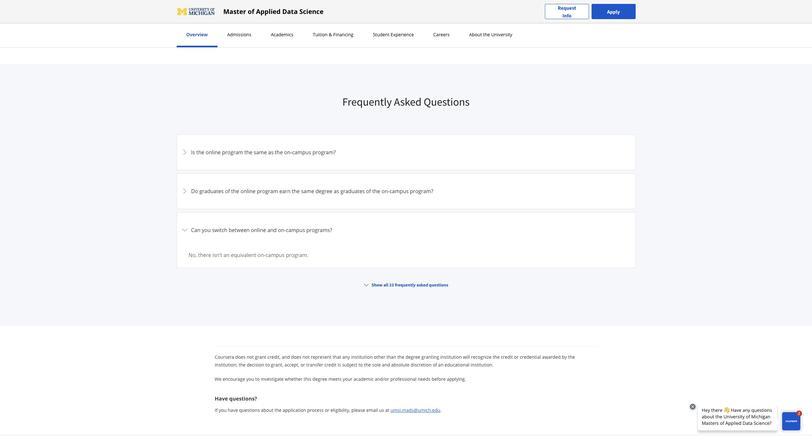 Task type: vqa. For each thing, say whether or not it's contained in the screenshot.
1st institution from right
yes



Task type: locate. For each thing, give the bounding box(es) containing it.
if
[[215, 407, 218, 414]]

1 vertical spatial you
[[246, 376, 254, 382]]

not
[[247, 354, 254, 360], [303, 354, 310, 360]]

applied inside getting ready to apply for the master of applied data science program at the university of michigan school of information? rachael wiener, associate director of recruiting and admissions at umsi, offers some top tips on how to put together a stand-out application.
[[282, 0, 298, 4]]

2 chevron right image from the top
[[181, 187, 189, 195]]

0 horizontal spatial same
[[254, 149, 267, 156]]

university
[[361, 0, 383, 4], [469, 7, 491, 14], [491, 31, 513, 38]]

program
[[328, 0, 347, 4], [436, 7, 455, 14], [222, 149, 243, 156], [257, 188, 278, 195]]

at left umsi,
[[386, 7, 391, 14]]

process
[[307, 407, 324, 414]]

0 horizontal spatial institution
[[351, 354, 373, 360]]

admissions link
[[225, 31, 253, 38]]

data up director
[[299, 0, 309, 4]]

earn
[[279, 188, 291, 195]]

experience
[[391, 31, 414, 38]]

1 horizontal spatial does
[[291, 354, 301, 360]]

4 list item from the top
[[177, 349, 636, 385]]

email
[[367, 407, 378, 414]]

or right "process"
[[325, 407, 330, 414]]

0 horizontal spatial questions
[[239, 407, 260, 414]]

asked
[[394, 95, 422, 109]]

1 vertical spatial chevron right image
[[181, 187, 189, 195]]

1 horizontal spatial graduates
[[341, 188, 365, 195]]

2 chevron right image from the top
[[181, 324, 189, 332]]

chevron right image inside is the online program the same as the on-campus program? dropdown button
[[181, 149, 189, 156]]

1 vertical spatial degree
[[406, 354, 420, 360]]

or right accept,
[[301, 362, 305, 368]]

of
[[276, 0, 281, 4], [384, 0, 389, 4], [593, 0, 597, 4], [248, 7, 254, 16], [213, 7, 217, 14], [323, 7, 327, 14], [492, 7, 497, 14], [534, 7, 539, 14], [225, 188, 230, 195], [366, 188, 371, 195], [433, 362, 437, 368]]

collapsed list
[[177, 135, 636, 442]]

applied up associate
[[282, 0, 298, 4]]

0 horizontal spatial school
[[197, 7, 212, 14]]

0 horizontal spatial does
[[235, 354, 246, 360]]

applied up put
[[256, 7, 281, 16]]

1 horizontal spatial not
[[303, 354, 310, 360]]

some
[[210, 17, 222, 23]]

0 horizontal spatial not
[[247, 354, 254, 360]]

chevron right image
[[181, 226, 189, 234], [181, 324, 189, 332]]

request info button
[[545, 4, 589, 19]]

1 horizontal spatial same
[[301, 188, 314, 195]]

is
[[191, 149, 195, 156]]

at down tripathi,
[[456, 7, 460, 14]]

0 horizontal spatial university
[[361, 0, 383, 4]]

a inside getting ready to apply for the master of applied data science program at the university of michigan school of information? rachael wiener, associate director of recruiting and admissions at umsi, offers some top tips on how to put together a stand-out application.
[[291, 17, 294, 23]]

an
[[224, 252, 230, 259], [438, 362, 444, 368]]

of inside coursera does not grant credit, and does not represent that any institution other than the degree granting institution will recognize the credit or credential awarded by the institution; the decision to grant, accept, or transfer credit is subject to the sole and absolute discretion of an educational institution.
[[433, 362, 437, 368]]

umsi.mads@umich.edu link
[[391, 407, 440, 414]]

1 vertical spatial admissions
[[227, 31, 251, 38]]

0 vertical spatial or
[[514, 354, 519, 360]]

an right 'isn't'
[[224, 252, 230, 259]]

about the university
[[469, 31, 513, 38]]

michigan down talks
[[498, 7, 517, 14]]

chevron right image left do
[[181, 187, 189, 195]]

credit left credential
[[501, 354, 513, 360]]

we
[[215, 376, 222, 382]]

1 vertical spatial michigan
[[498, 7, 517, 14]]

educational
[[445, 362, 470, 368]]

on-
[[284, 149, 292, 156], [382, 188, 390, 195], [278, 227, 286, 234], [258, 252, 266, 259]]

0 vertical spatial an
[[224, 252, 230, 259]]

1 does from the left
[[235, 354, 246, 360]]

1 horizontal spatial institution
[[441, 354, 462, 360]]

1 horizontal spatial credit
[[501, 354, 513, 360]]

2 graduates from the left
[[341, 188, 365, 195]]

as
[[268, 149, 274, 156], [334, 188, 339, 195]]

2 horizontal spatial applied
[[598, 0, 615, 4]]

1 horizontal spatial as
[[334, 188, 339, 195]]

questions right asked
[[429, 282, 448, 288]]

1 horizontal spatial school
[[518, 7, 533, 14]]

questions?
[[229, 395, 257, 402]]

1 horizontal spatial about
[[502, 0, 515, 4]]

1 vertical spatial questions
[[239, 407, 260, 414]]

does up accept,
[[291, 354, 301, 360]]

not up decision
[[247, 354, 254, 360]]

needs
[[418, 376, 431, 382]]

you
[[202, 227, 211, 234], [246, 376, 254, 382], [219, 407, 227, 414]]

school inside anupriya tripathi, a '21 graduate, talks about her experience in the online master of applied data science program at the university of michigan school of information.
[[518, 7, 533, 14]]

does right coursera
[[235, 354, 246, 360]]

0 horizontal spatial michigan
[[390, 0, 409, 4]]

0 horizontal spatial as
[[268, 149, 274, 156]]

science inside getting ready to apply for the master of applied data science program at the university of michigan school of information? rachael wiener, associate director of recruiting and admissions at umsi, offers some top tips on how to put together a stand-out application.
[[310, 0, 327, 4]]

master inside getting ready to apply for the master of applied data science program at the university of michigan school of information? rachael wiener, associate director of recruiting and admissions at umsi, offers some top tips on how to put together a stand-out application.
[[261, 0, 275, 4]]

2 vertical spatial or
[[325, 407, 330, 414]]

a left stand-
[[291, 17, 294, 23]]

data inside anupriya tripathi, a '21 graduate, talks about her experience in the online master of applied data science program at the university of michigan school of information.
[[616, 0, 626, 4]]

chevron right image inside do graduates of the online program earn the same degree as graduates of the on-campus program? dropdown button
[[181, 187, 189, 195]]

campus inside do graduates of the online program earn the same degree as graduates of the on-campus program? dropdown button
[[390, 188, 409, 195]]

institution up subject
[[351, 354, 373, 360]]

1 horizontal spatial an
[[438, 362, 444, 368]]

1 chevron right image from the top
[[181, 149, 189, 156]]

a inside anupriya tripathi, a '21 graduate, talks about her experience in the online master of applied data science program at the university of michigan school of information.
[[458, 0, 461, 4]]

discretion
[[411, 362, 432, 368]]

1 horizontal spatial master
[[261, 0, 275, 4]]

science up out
[[300, 7, 324, 16]]

at inside anupriya tripathi, a '21 graduate, talks about her experience in the online master of applied data science program at the university of michigan school of information.
[[456, 7, 460, 14]]

at up recruiting
[[348, 0, 352, 4]]

have
[[228, 407, 238, 414]]

science
[[310, 0, 327, 4], [300, 7, 324, 16], [419, 7, 435, 14]]

1 not from the left
[[247, 354, 254, 360]]

1 horizontal spatial data
[[299, 0, 309, 4]]

2 vertical spatial you
[[219, 407, 227, 414]]

you right if
[[219, 407, 227, 414]]

5 list item from the top
[[177, 388, 636, 424]]

about left application at the bottom
[[261, 407, 274, 414]]

student experience link
[[371, 31, 416, 38]]

1 horizontal spatial university
[[469, 7, 491, 14]]

information.
[[540, 7, 567, 14]]

0 vertical spatial chevron right image
[[181, 226, 189, 234]]

at right us
[[385, 407, 390, 414]]

1 vertical spatial or
[[301, 362, 305, 368]]

0 horizontal spatial an
[[224, 252, 230, 259]]

chevron right image
[[181, 149, 189, 156], [181, 187, 189, 195]]

3 list item from the top
[[177, 310, 636, 346]]

coursera does not grant credit, and does not represent that any institution other than the degree granting institution will recognize the credit or credential awarded by the institution; the decision to grant, accept, or transfer credit is subject to the sole and absolute discretion of an educational institution.
[[215, 354, 575, 368]]

an down granting
[[438, 362, 444, 368]]

a left ''21' on the right of page
[[458, 0, 461, 4]]

you right can at bottom left
[[202, 227, 211, 234]]

credential
[[520, 354, 541, 360]]

institution up educational at the bottom right of page
[[441, 354, 462, 360]]

0 vertical spatial admissions
[[361, 7, 385, 14]]

tripathi,
[[439, 0, 457, 4]]

0 horizontal spatial program?
[[313, 149, 336, 156]]

isn't
[[213, 252, 222, 259]]

graduate,
[[469, 0, 490, 4]]

online
[[563, 0, 576, 4], [206, 149, 221, 156], [241, 188, 256, 195], [251, 227, 266, 234]]

academics link
[[269, 31, 295, 38]]

there
[[198, 252, 211, 259]]

michigan up umsi,
[[390, 0, 409, 4]]

0 horizontal spatial about
[[261, 407, 274, 414]]

credit
[[501, 354, 513, 360], [325, 362, 337, 368]]

a
[[458, 0, 461, 4], [291, 17, 294, 23]]

university inside getting ready to apply for the master of applied data science program at the university of michigan school of information? rachael wiener, associate director of recruiting and admissions at umsi, offers some top tips on how to put together a stand-out application.
[[361, 0, 383, 4]]

show
[[372, 282, 383, 288]]

2 horizontal spatial you
[[246, 376, 254, 382]]

master of applied data science
[[223, 7, 324, 16]]

list item containing can you switch between online and on-campus programs?
[[177, 212, 636, 272]]

admissions down on
[[227, 31, 251, 38]]

represent
[[311, 354, 332, 360]]

or
[[514, 354, 519, 360], [301, 362, 305, 368], [325, 407, 330, 414]]

1 vertical spatial university
[[469, 7, 491, 14]]

admissions
[[361, 7, 385, 14], [227, 31, 251, 38]]

this
[[304, 376, 312, 382]]

data
[[299, 0, 309, 4], [616, 0, 626, 4], [282, 7, 298, 16]]

same
[[254, 149, 267, 156], [301, 188, 314, 195]]

0 horizontal spatial admissions
[[227, 31, 251, 38]]

0 vertical spatial about
[[502, 0, 515, 4]]

you down decision
[[246, 376, 254, 382]]

michigan inside getting ready to apply for the master of applied data science program at the university of michigan school of information? rachael wiener, associate director of recruiting and admissions at umsi, offers some top tips on how to put together a stand-out application.
[[390, 0, 409, 4]]

program inside anupriya tripathi, a '21 graduate, talks about her experience in the online master of applied data science program at the university of michigan school of information.
[[436, 7, 455, 14]]

0 horizontal spatial master
[[223, 7, 246, 16]]

0 horizontal spatial or
[[301, 362, 305, 368]]

chevron right image left is
[[181, 149, 189, 156]]

student experience
[[373, 31, 414, 38]]

data inside getting ready to apply for the master of applied data science program at the university of michigan school of information? rachael wiener, associate director of recruiting and admissions at umsi, offers some top tips on how to put together a stand-out application.
[[299, 0, 309, 4]]

school inside getting ready to apply for the master of applied data science program at the university of michigan school of information? rachael wiener, associate director of recruiting and admissions at umsi, offers some top tips on how to put together a stand-out application.
[[197, 7, 212, 14]]

master
[[261, 0, 275, 4], [577, 0, 592, 4], [223, 7, 246, 16]]

1 horizontal spatial you
[[219, 407, 227, 414]]

0 vertical spatial program?
[[313, 149, 336, 156]]

applied up apply
[[598, 0, 615, 4]]

1 vertical spatial chevron right image
[[181, 324, 189, 332]]

about
[[502, 0, 515, 4], [261, 407, 274, 414]]

admissions left umsi,
[[361, 7, 385, 14]]

admissions inside getting ready to apply for the master of applied data science program at the university of michigan school of information? rachael wiener, associate director of recruiting and admissions at umsi, offers some top tips on how to put together a stand-out application.
[[361, 7, 385, 14]]

2 vertical spatial university
[[491, 31, 513, 38]]

0 horizontal spatial you
[[202, 227, 211, 234]]

request info
[[558, 4, 576, 19]]

degree inside dropdown button
[[316, 188, 333, 195]]

'21
[[462, 0, 468, 4]]

0 vertical spatial a
[[458, 0, 461, 4]]

2 institution from the left
[[441, 354, 462, 360]]

2 horizontal spatial data
[[616, 0, 626, 4]]

michigan
[[390, 0, 409, 4], [498, 7, 517, 14]]

graduates
[[199, 188, 224, 195], [341, 188, 365, 195]]

1 school from the left
[[197, 7, 212, 14]]

0 vertical spatial degree
[[316, 188, 333, 195]]

0 vertical spatial you
[[202, 227, 211, 234]]

do graduates of the online program earn the same degree as graduates of the on-campus program?
[[191, 188, 433, 195]]

1 horizontal spatial program?
[[410, 188, 433, 195]]

1 horizontal spatial questions
[[429, 282, 448, 288]]

recognize
[[471, 354, 492, 360]]

2 horizontal spatial or
[[514, 354, 519, 360]]

institution.
[[471, 362, 494, 368]]

0 horizontal spatial a
[[291, 17, 294, 23]]

1 horizontal spatial a
[[458, 0, 461, 4]]

show all 33 frequently asked questions button
[[361, 279, 451, 291]]

grant
[[255, 354, 266, 360]]

program.
[[286, 252, 309, 259]]

school down getting
[[197, 7, 212, 14]]

1 vertical spatial an
[[438, 362, 444, 368]]

0 vertical spatial michigan
[[390, 0, 409, 4]]

or left credential
[[514, 354, 519, 360]]

science up director
[[310, 0, 327, 4]]

1 list item from the top
[[177, 212, 636, 272]]

transfer
[[306, 362, 323, 368]]

not up transfer
[[303, 354, 310, 360]]

in
[[549, 0, 553, 4]]

school down her
[[518, 7, 533, 14]]

you inside dropdown button
[[202, 227, 211, 234]]

0 vertical spatial chevron right image
[[181, 149, 189, 156]]

0 vertical spatial university
[[361, 0, 383, 4]]

ready
[[214, 0, 226, 4]]

0 horizontal spatial graduates
[[199, 188, 224, 195]]

do graduates of the online program earn the same degree as graduates of the on-campus program? button
[[181, 178, 632, 205]]

investigate
[[261, 376, 284, 382]]

data up apply
[[616, 0, 626, 4]]

show all 33 frequently asked questions
[[372, 282, 448, 288]]

chevron right image for is
[[181, 149, 189, 156]]

0 vertical spatial credit
[[501, 354, 513, 360]]

master inside anupriya tripathi, a '21 graduate, talks about her experience in the online master of applied data science program at the university of michigan school of information.
[[577, 0, 592, 4]]

0 horizontal spatial credit
[[325, 362, 337, 368]]

getting
[[197, 0, 213, 4]]

1 horizontal spatial applied
[[282, 0, 298, 4]]

1 vertical spatial about
[[261, 407, 274, 414]]

campus inside is the online program the same as the on-campus program? dropdown button
[[292, 149, 311, 156]]

2 horizontal spatial master
[[577, 0, 592, 4]]

data up together
[[282, 7, 298, 16]]

1 chevron right image from the top
[[181, 226, 189, 234]]

is the online program the same as the on-campus program?
[[191, 149, 336, 156]]

1 horizontal spatial michigan
[[498, 7, 517, 14]]

about
[[469, 31, 482, 38]]

2 school from the left
[[518, 7, 533, 14]]

credit left is
[[325, 362, 337, 368]]

science down anupriya
[[419, 7, 435, 14]]

0 vertical spatial same
[[254, 149, 267, 156]]

list item
[[177, 212, 636, 272], [177, 271, 636, 307], [177, 310, 636, 346], [177, 349, 636, 385], [177, 388, 636, 424], [177, 427, 636, 442]]

1 vertical spatial program?
[[410, 188, 433, 195]]

to left put
[[258, 17, 262, 23]]

frequently
[[395, 282, 416, 288]]

1 horizontal spatial admissions
[[361, 7, 385, 14]]

programs?
[[306, 227, 332, 234]]

0 vertical spatial questions
[[429, 282, 448, 288]]

academics
[[271, 31, 294, 38]]

we encourage you to investigate whether this degree meets your academic and/or professional needs before applying.
[[215, 376, 466, 382]]

please
[[352, 407, 365, 414]]

an inside coursera does not grant credit, and does not represent that any institution other than the degree granting institution will recognize the credit or credential awarded by the institution; the decision to grant, accept, or transfer credit is subject to the sole and absolute discretion of an educational institution.
[[438, 362, 444, 368]]

chevron right image inside can you switch between online and on-campus programs? dropdown button
[[181, 226, 189, 234]]

about left her
[[502, 0, 515, 4]]

frequently
[[343, 95, 392, 109]]

1 vertical spatial a
[[291, 17, 294, 23]]

questions down questions?
[[239, 407, 260, 414]]

you for have
[[219, 407, 227, 414]]



Task type: describe. For each thing, give the bounding box(es) containing it.
top
[[223, 17, 230, 23]]

2 not from the left
[[303, 354, 310, 360]]

do
[[191, 188, 198, 195]]

subject
[[342, 362, 358, 368]]

to down decision
[[255, 376, 260, 382]]

is
[[338, 362, 341, 368]]

to up information? at left
[[227, 0, 231, 4]]

offers
[[197, 17, 209, 23]]

is the online program the same as the on-campus program? list item
[[177, 135, 636, 170]]

2 list item from the top
[[177, 271, 636, 307]]

director
[[304, 7, 321, 14]]

umsi,
[[392, 7, 404, 14]]

and inside getting ready to apply for the master of applied data science program at the university of michigan school of information? rachael wiener, associate director of recruiting and admissions at umsi, offers some top tips on how to put together a stand-out application.
[[351, 7, 359, 14]]

that
[[333, 354, 341, 360]]

campus inside can you switch between online and on-campus programs? dropdown button
[[286, 227, 305, 234]]

no,
[[189, 252, 197, 259]]

request
[[558, 4, 576, 11]]

you for switch
[[202, 227, 211, 234]]

accept,
[[285, 362, 300, 368]]

than
[[387, 354, 396, 360]]

2 horizontal spatial university
[[491, 31, 513, 38]]

if you have questions about the application process or eligibility, please email us at umsi.mads@umich.edu .
[[215, 407, 442, 414]]

anupriya
[[419, 0, 438, 4]]

can you switch between online and on-campus programs?
[[191, 227, 332, 234]]

experience
[[525, 0, 548, 4]]

together
[[272, 17, 290, 23]]

1 graduates from the left
[[199, 188, 224, 195]]

6 list item from the top
[[177, 427, 636, 442]]

questions inside dropdown button
[[429, 282, 448, 288]]

professional
[[391, 376, 417, 382]]

1 vertical spatial as
[[334, 188, 339, 195]]

33
[[389, 282, 394, 288]]

is the online program the same as the on-campus program? button
[[181, 139, 632, 166]]

on
[[240, 17, 246, 23]]

stand-
[[295, 17, 308, 23]]

asked
[[417, 282, 428, 288]]

financing
[[333, 31, 354, 38]]

before
[[432, 376, 446, 382]]

1 institution from the left
[[351, 354, 373, 360]]

degree inside coursera does not grant credit, and does not represent that any institution other than the degree granting institution will recognize the credit or credential awarded by the institution; the decision to grant, accept, or transfer credit is subject to the sole and absolute discretion of an educational institution.
[[406, 354, 420, 360]]

questions
[[424, 95, 470, 109]]

associate
[[282, 7, 303, 14]]

0 horizontal spatial data
[[282, 7, 298, 16]]

university of michigan image
[[177, 6, 216, 17]]

program? inside do graduates of the online program earn the same degree as graduates of the on-campus program? dropdown button
[[410, 188, 433, 195]]

grant,
[[271, 362, 283, 368]]

can you switch between online and on-campus programs? button
[[181, 217, 632, 244]]

your
[[343, 376, 353, 382]]

any
[[343, 354, 350, 360]]

out
[[308, 17, 316, 23]]

academic
[[354, 376, 374, 382]]

0 vertical spatial as
[[268, 149, 274, 156]]

tips
[[231, 17, 239, 23]]

meets
[[329, 376, 342, 382]]

careers link
[[432, 31, 452, 38]]

online inside anupriya tripathi, a '21 graduate, talks about her experience in the online master of applied data science program at the university of michigan school of information.
[[563, 0, 576, 4]]

no, there isn't an equivalent on-campus program.
[[189, 252, 309, 259]]

for
[[246, 0, 252, 4]]

anupriya tripathi, a '21 graduate, talks about her experience in the online master of applied data science program at the university of michigan school of information.
[[419, 0, 626, 14]]

wiener,
[[265, 7, 281, 14]]

absolute
[[391, 362, 410, 368]]

university inside anupriya tripathi, a '21 graduate, talks about her experience in the online master of applied data science program at the university of michigan school of information.
[[469, 7, 491, 14]]

recruiting
[[328, 7, 350, 14]]

1 vertical spatial same
[[301, 188, 314, 195]]

2 does from the left
[[291, 354, 301, 360]]

.
[[440, 407, 442, 414]]

between
[[229, 227, 250, 234]]

talks
[[491, 0, 501, 4]]

program? inside is the online program the same as the on-campus program? dropdown button
[[313, 149, 336, 156]]

rachael
[[247, 7, 264, 14]]

to left grant,
[[266, 362, 270, 368]]

information?
[[218, 7, 246, 14]]

how
[[247, 17, 256, 23]]

about the university link
[[467, 31, 515, 38]]

tuition & financing
[[313, 31, 354, 38]]

chevron right image for do
[[181, 187, 189, 195]]

decision
[[247, 362, 264, 368]]

all
[[384, 282, 389, 288]]

michigan inside anupriya tripathi, a '21 graduate, talks about her experience in the online master of applied data science program at the university of michigan school of information.
[[498, 7, 517, 14]]

getting ready to apply for the master of applied data science program at the university of michigan school of information? rachael wiener, associate director of recruiting and admissions at umsi, offers some top tips on how to put together a stand-out application.
[[197, 0, 409, 23]]

program inside getting ready to apply for the master of applied data science program at the university of michigan school of information? rachael wiener, associate director of recruiting and admissions at umsi, offers some top tips on how to put together a stand-out application.
[[328, 0, 347, 4]]

0 horizontal spatial applied
[[256, 7, 281, 16]]

will
[[463, 354, 470, 360]]

have questions?
[[215, 395, 257, 402]]

eligibility,
[[331, 407, 350, 414]]

1 vertical spatial credit
[[325, 362, 337, 368]]

do graduates of the online program earn the same degree as graduates of the on-campus program? list item
[[177, 173, 636, 209]]

equivalent
[[231, 252, 256, 259]]

other
[[374, 354, 386, 360]]

info
[[563, 12, 572, 19]]

an inside collapsed list
[[224, 252, 230, 259]]

overview
[[186, 31, 208, 38]]

2 vertical spatial degree
[[313, 376, 327, 382]]

apply
[[607, 8, 620, 15]]

student
[[373, 31, 390, 38]]

science inside anupriya tripathi, a '21 graduate, talks about her experience in the online master of applied data science program at the university of michigan school of information.
[[419, 7, 435, 14]]

applying.
[[447, 376, 466, 382]]

overview link
[[184, 31, 210, 38]]

tuition
[[313, 31, 328, 38]]

sole
[[372, 362, 381, 368]]

1 horizontal spatial or
[[325, 407, 330, 414]]

have
[[215, 395, 228, 402]]

can
[[191, 227, 201, 234]]

to right subject
[[359, 362, 363, 368]]

applied inside anupriya tripathi, a '21 graduate, talks about her experience in the online master of applied data science program at the university of michigan school of information.
[[598, 0, 615, 4]]

about inside anupriya tripathi, a '21 graduate, talks about her experience in the online master of applied data science program at the university of michigan school of information.
[[502, 0, 515, 4]]

awarded
[[542, 354, 561, 360]]

frequently asked questions
[[343, 95, 470, 109]]

careers
[[434, 31, 450, 38]]

encourage
[[223, 376, 245, 382]]

application.
[[317, 17, 343, 23]]

and inside dropdown button
[[268, 227, 277, 234]]

institution;
[[215, 362, 238, 368]]

credit,
[[268, 354, 281, 360]]



